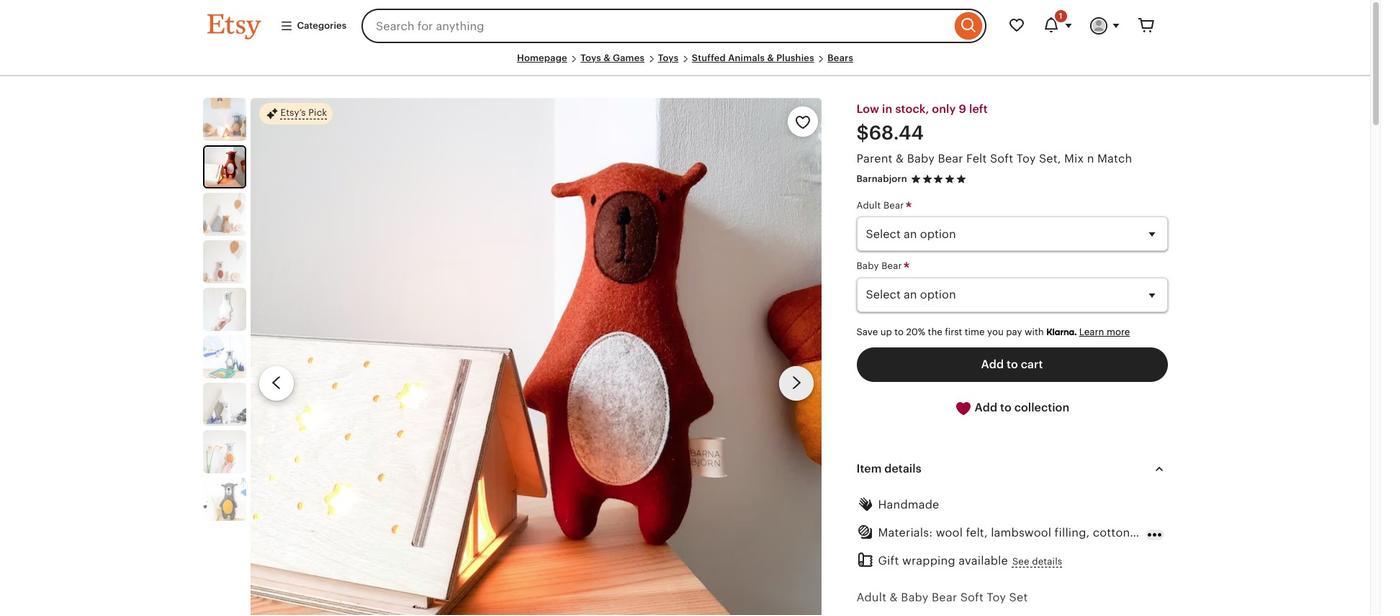 Task type: describe. For each thing, give the bounding box(es) containing it.
etsy's pick
[[280, 108, 327, 118]]

bears link
[[828, 53, 853, 63]]

& right 'animals'
[[767, 53, 774, 63]]

parent & baby bear felt soft toy set mix n match piia image
[[203, 383, 246, 426]]

9
[[959, 103, 966, 115]]

games
[[613, 53, 645, 63]]

adult for adult & baby bear soft toy set
[[857, 592, 887, 604]]

parent & baby bear felt soft toy set mix n match raffi image
[[203, 431, 246, 474]]

time
[[965, 327, 985, 337]]

toys link
[[658, 53, 679, 63]]

0 horizontal spatial parent & baby bear felt soft toy set mix n match arni image
[[204, 147, 244, 187]]

add for add to cart
[[981, 359, 1004, 371]]

only
[[932, 103, 956, 115]]

to for add to cart
[[1007, 359, 1018, 371]]

menu bar containing homepage
[[207, 52, 1163, 76]]

parent & baby bear felt soft toy set mix n match herman image
[[203, 336, 246, 379]]

1 button
[[1034, 9, 1081, 43]]

save up to 20% the first time you pay with klarna. learn more
[[857, 327, 1130, 337]]

collection
[[1014, 402, 1069, 414]]

to for add to collection
[[1000, 402, 1012, 414]]

in
[[882, 103, 892, 115]]

adult & baby bear soft toy set
[[857, 592, 1028, 604]]

materials:
[[878, 527, 933, 539]]

match
[[1097, 153, 1132, 165]]

0 vertical spatial soft
[[990, 153, 1013, 165]]

more
[[1107, 327, 1130, 337]]

you
[[987, 327, 1004, 337]]

Search for anything text field
[[362, 9, 951, 43]]

adult bear
[[857, 200, 907, 211]]

parent & baby bear felt soft toy set mix n match freyja image
[[203, 288, 246, 331]]

parent & baby bear felt soft toy set mix n match berti image
[[203, 241, 246, 284]]

gift wrapping available see details
[[878, 555, 1062, 568]]

first
[[945, 327, 962, 337]]

handmade
[[878, 499, 939, 511]]

left
[[969, 103, 988, 115]]

none search field inside the 'categories' banner
[[362, 9, 986, 43]]

categories button
[[269, 13, 357, 39]]

set,
[[1039, 153, 1061, 165]]

etsy's pick button
[[259, 102, 333, 125]]

mix
[[1064, 153, 1084, 165]]

0 horizontal spatial toy
[[987, 592, 1006, 604]]

baby for parent
[[907, 153, 935, 165]]

barnabjorn link
[[857, 174, 907, 185]]

& for adult
[[890, 592, 898, 604]]

homepage
[[517, 53, 567, 63]]

item
[[857, 463, 882, 475]]

learn more button
[[1079, 327, 1130, 337]]

1 vertical spatial soft
[[960, 592, 984, 604]]

lambswool
[[991, 527, 1051, 539]]

n
[[1087, 153, 1094, 165]]

details inside dropdown button
[[884, 463, 921, 475]]

gift
[[878, 555, 899, 568]]

wool
[[936, 527, 963, 539]]



Task type: locate. For each thing, give the bounding box(es) containing it.
adult down barnabjorn
[[857, 200, 881, 211]]

parent
[[857, 153, 893, 165]]

bear down barnabjorn
[[883, 200, 904, 211]]

parent & baby bear felt soft toy set mix n match barnaby image
[[203, 193, 246, 236]]

adult for adult bear
[[857, 200, 881, 211]]

0 horizontal spatial toys
[[581, 53, 601, 63]]

save
[[857, 327, 878, 337]]

1 vertical spatial toy
[[987, 592, 1006, 604]]

0 vertical spatial baby
[[907, 153, 935, 165]]

toys
[[581, 53, 601, 63], [658, 53, 679, 63]]

animals
[[728, 53, 765, 63]]

1 horizontal spatial parent & baby bear felt soft toy set mix n match arni image
[[250, 98, 822, 616]]

add to cart
[[981, 359, 1043, 371]]

& for parent
[[896, 153, 904, 165]]

stock,
[[895, 103, 929, 115]]

0 vertical spatial add
[[981, 359, 1004, 371]]

homepage link
[[517, 53, 567, 63]]

cotton
[[1093, 527, 1130, 539]]

2 toys from the left
[[658, 53, 679, 63]]

& right 'parent'
[[896, 153, 904, 165]]

1 vertical spatial to
[[1007, 359, 1018, 371]]

soft down the "gift wrapping available see details" on the bottom
[[960, 592, 984, 604]]

wrapping
[[902, 555, 955, 568]]

toys left "games"
[[581, 53, 601, 63]]

add down save up to 20% the first time you pay with klarna. learn more
[[981, 359, 1004, 371]]

baby for adult
[[901, 592, 929, 604]]

thread
[[1133, 527, 1170, 539]]

categories banner
[[181, 0, 1189, 52]]

soft right felt
[[990, 153, 1013, 165]]

1 vertical spatial adult
[[857, 592, 887, 604]]

1 horizontal spatial toy
[[1017, 153, 1036, 165]]

details right see
[[1032, 557, 1062, 568]]

bear down wrapping
[[932, 592, 957, 604]]

toys & games link
[[581, 53, 645, 63]]

toys for toys & games
[[581, 53, 601, 63]]

2 vertical spatial baby
[[901, 592, 929, 604]]

klarna.
[[1046, 327, 1077, 337]]

0 vertical spatial toy
[[1017, 153, 1036, 165]]

set
[[1009, 592, 1028, 604]]

0 vertical spatial to
[[895, 327, 904, 337]]

to left collection
[[1000, 402, 1012, 414]]

$68.44
[[857, 123, 924, 144]]

barnabjorn
[[857, 174, 907, 185]]

filling,
[[1055, 527, 1090, 539]]

1 horizontal spatial soft
[[990, 153, 1013, 165]]

parent & baby bear felt soft toy set mix n match arni image
[[250, 98, 822, 616], [204, 147, 244, 187]]

item details
[[857, 463, 921, 475]]

2 vertical spatial to
[[1000, 402, 1012, 414]]

baby down adult bear
[[857, 261, 879, 272]]

parent & baby bear felt soft toy set mix n match image 1 image
[[203, 98, 246, 141]]

1 horizontal spatial toys
[[658, 53, 679, 63]]

2 adult from the top
[[857, 592, 887, 604]]

the
[[928, 327, 942, 337]]

felt,
[[966, 527, 988, 539]]

None search field
[[362, 9, 986, 43]]

menu bar
[[207, 52, 1163, 76]]

bears
[[828, 53, 853, 63]]

adult
[[857, 200, 881, 211], [857, 592, 887, 604]]

0 horizontal spatial details
[[884, 463, 921, 475]]

1 horizontal spatial details
[[1032, 557, 1062, 568]]

baby down low in stock, only 9 left $68.44
[[907, 153, 935, 165]]

0 vertical spatial details
[[884, 463, 921, 475]]

with
[[1025, 327, 1044, 337]]

see
[[1012, 557, 1029, 568]]

details inside the "gift wrapping available see details"
[[1032, 557, 1062, 568]]

low
[[857, 103, 879, 115]]

1 vertical spatial details
[[1032, 557, 1062, 568]]

0 horizontal spatial soft
[[960, 592, 984, 604]]

parent & baby bear felt soft toy set, mix n match
[[857, 153, 1132, 165]]

soft
[[990, 153, 1013, 165], [960, 592, 984, 604]]

20%
[[906, 327, 925, 337]]

toy
[[1017, 153, 1036, 165], [987, 592, 1006, 604]]

add to collection
[[972, 402, 1069, 414]]

add for add to collection
[[975, 402, 997, 414]]

adult down gift
[[857, 592, 887, 604]]

pay
[[1006, 327, 1022, 337]]

1
[[1059, 12, 1062, 20]]

0 vertical spatial adult
[[857, 200, 881, 211]]

plushies
[[776, 53, 814, 63]]

materials: wool felt, lambswool filling, cotton thread
[[878, 527, 1170, 539]]

& left "games"
[[604, 53, 610, 63]]

stuffed
[[692, 53, 726, 63]]

see details link
[[1012, 556, 1062, 569]]

pick
[[308, 108, 327, 118]]

add to cart button
[[857, 348, 1168, 382]]

felt
[[966, 153, 987, 165]]

to
[[895, 327, 904, 337], [1007, 359, 1018, 371], [1000, 402, 1012, 414]]

stuffed animals & plushies link
[[692, 53, 814, 63]]

stuffed animals & plushies
[[692, 53, 814, 63]]

add
[[981, 359, 1004, 371], [975, 402, 997, 414]]

item details button
[[844, 452, 1181, 487]]

toys for the "toys" link in the left of the page
[[658, 53, 679, 63]]

1 vertical spatial add
[[975, 402, 997, 414]]

categories
[[297, 20, 346, 31]]

baby bear
[[857, 261, 905, 272]]

toys down search for anything text box at the top of the page
[[658, 53, 679, 63]]

bear down adult bear
[[881, 261, 902, 272]]

details right item
[[884, 463, 921, 475]]

add down add to cart button
[[975, 402, 997, 414]]

bear left felt
[[938, 153, 963, 165]]

up
[[880, 327, 892, 337]]

available
[[959, 555, 1008, 568]]

to right up
[[895, 327, 904, 337]]

bear
[[938, 153, 963, 165], [883, 200, 904, 211], [881, 261, 902, 272], [932, 592, 957, 604]]

1 vertical spatial baby
[[857, 261, 879, 272]]

baby down wrapping
[[901, 592, 929, 604]]

& for toys
[[604, 53, 610, 63]]

to inside button
[[1007, 359, 1018, 371]]

&
[[604, 53, 610, 63], [767, 53, 774, 63], [896, 153, 904, 165], [890, 592, 898, 604]]

to inside button
[[1000, 402, 1012, 414]]

toy left set
[[987, 592, 1006, 604]]

add inside button
[[981, 359, 1004, 371]]

1 adult from the top
[[857, 200, 881, 211]]

learn
[[1079, 327, 1104, 337]]

add to collection button
[[857, 391, 1168, 426]]

to left cart
[[1007, 359, 1018, 371]]

cart
[[1021, 359, 1043, 371]]

etsy's
[[280, 108, 306, 118]]

& down gift
[[890, 592, 898, 604]]

1 toys from the left
[[581, 53, 601, 63]]

add inside button
[[975, 402, 997, 414]]

baby
[[907, 153, 935, 165], [857, 261, 879, 272], [901, 592, 929, 604]]

low in stock, only 9 left $68.44
[[857, 103, 988, 144]]

toys & games
[[581, 53, 645, 63]]

details
[[884, 463, 921, 475], [1032, 557, 1062, 568]]

parent & baby bear felt soft toy set mix n match reggie image
[[203, 478, 246, 521]]

toy left set,
[[1017, 153, 1036, 165]]



Task type: vqa. For each thing, say whether or not it's contained in the screenshot.
settings.
no



